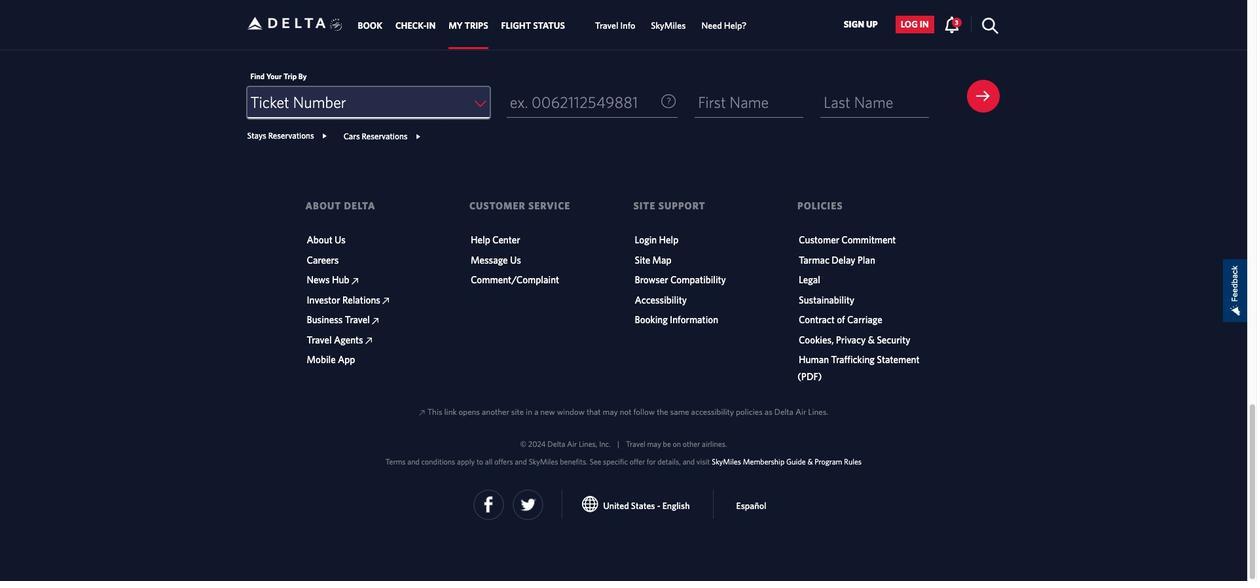Task type: describe. For each thing, give the bounding box(es) containing it.
log in button
[[896, 16, 934, 33]]

stays reservations
[[247, 131, 314, 141]]

offer
[[630, 457, 645, 466]]

legal link
[[799, 275, 821, 286]]

number
[[293, 93, 346, 111]]

© 2024 delta air lines, inc. | travel may be on other airlines.
[[520, 440, 727, 449]]

©
[[520, 440, 527, 449]]

delta right as
[[775, 407, 794, 417]]

app
[[338, 355, 355, 366]]

(pdf)
[[798, 371, 822, 382]]

of
[[837, 315, 845, 326]]

delta up about us link
[[344, 201, 376, 212]]

find
[[251, 71, 265, 81]]

delay
[[832, 255, 856, 266]]

us for message us
[[510, 255, 521, 266]]

message
[[471, 255, 508, 266]]

cookies, privacy & security
[[799, 335, 911, 346]]

site map link
[[635, 255, 672, 266]]

opens
[[459, 407, 480, 417]]

login help link
[[635, 235, 679, 246]]

Last Name text field
[[821, 87, 929, 118]]

details,
[[658, 457, 681, 466]]

about for about us
[[307, 235, 333, 246]]

that
[[587, 407, 601, 417]]

site for site support
[[634, 201, 656, 212]]

browser
[[635, 275, 669, 286]]

0 horizontal spatial for
[[578, 45, 612, 80]]

need
[[702, 20, 722, 31]]

site map
[[635, 255, 672, 266]]

site support
[[634, 201, 706, 212]]

1 and from the left
[[408, 457, 420, 466]]

3 and from the left
[[683, 457, 695, 466]]

contract of carriage link
[[799, 315, 883, 326]]

business
[[307, 315, 343, 326]]

0 horizontal spatial skymiles
[[529, 457, 558, 466]]

customer commitment link
[[799, 235, 896, 246]]

log
[[901, 19, 918, 30]]

flight status link
[[501, 14, 565, 38]]

this link opens another site in a new window that may not follow the same accessibility policies as delta air lines. image for business travel
[[372, 318, 379, 325]]

by
[[298, 71, 307, 81]]

in inside button
[[920, 19, 929, 30]]

trips
[[465, 20, 488, 31]]

1 vertical spatial a
[[534, 407, 539, 417]]

reservations for stays reservations
[[268, 131, 314, 141]]

sign
[[844, 19, 865, 30]]

follow
[[634, 407, 655, 417]]

policies
[[798, 201, 843, 212]]

help?
[[724, 20, 747, 31]]

link
[[444, 407, 457, 417]]

customer commitment
[[799, 235, 896, 246]]

sustainability link
[[799, 295, 855, 306]]

the
[[657, 407, 669, 417]]

up
[[867, 19, 878, 30]]

2 horizontal spatial help
[[659, 235, 679, 246]]

popular
[[455, 104, 493, 118]]

statement
[[877, 355, 920, 366]]

info
[[621, 20, 636, 31]]

investor relations link
[[307, 295, 389, 306]]

topics:
[[495, 104, 530, 118]]

news hub link
[[307, 275, 358, 286]]

this link opens another site in a new window that may not follow the same accessibility policies as delta air lines. image for news hub
[[352, 278, 358, 285]]

center for message
[[493, 235, 520, 246]]

message us link
[[471, 255, 521, 266]]

all
[[485, 457, 493, 466]]

agents
[[334, 335, 363, 346]]

careers
[[307, 255, 339, 266]]

sign up link
[[839, 16, 883, 33]]

site for site map
[[635, 255, 651, 266]]

1 horizontal spatial for
[[647, 457, 656, 466]]

your
[[266, 71, 282, 81]]

travel agents
[[307, 335, 366, 346]]

help for customer service
[[471, 235, 490, 246]]

help for popular topics:
[[560, 104, 583, 118]]

3
[[955, 18, 959, 26]]

0 horizontal spatial air
[[567, 440, 577, 449]]

0 horizontal spatial &
[[808, 457, 813, 466]]

skyteam image
[[330, 4, 343, 45]]

tarmac
[[799, 255, 830, 266]]

Ticket Number field
[[247, 87, 490, 119]]

human trafficking statement (pdf) link
[[798, 355, 920, 382]]

flight status
[[501, 20, 565, 31]]

check-
[[396, 20, 427, 31]]

center for delta
[[586, 104, 619, 118]]

0 vertical spatial air
[[796, 407, 807, 417]]

legal
[[799, 275, 821, 286]]

1 vertical spatial may
[[647, 440, 661, 449]]

travel down relations
[[345, 315, 370, 326]]

us for about us
[[335, 235, 346, 246]]

delta discover map
[[637, 104, 734, 118]]

search for a topic...
[[486, 45, 730, 80]]

trip
[[284, 71, 297, 81]]

mobile
[[307, 355, 336, 366]]

login
[[635, 235, 657, 246]]

tarmac delay plan
[[799, 255, 876, 266]]

3 link
[[944, 16, 962, 33]]

browser compatibility
[[635, 275, 726, 286]]

united states - english link
[[582, 494, 693, 518]]

delta left discover
[[637, 104, 663, 118]]

skymiles membership guide & program rules link
[[712, 457, 862, 466]]

site
[[511, 407, 524, 417]]

external site image
[[419, 411, 425, 416]]

reservations for cars reservations
[[362, 132, 408, 141]]

inc.
[[599, 440, 611, 449]]

comment/complaint
[[471, 275, 559, 286]]

in
[[427, 20, 436, 31]]

not
[[620, 407, 632, 417]]

2 and from the left
[[515, 457, 527, 466]]

find your trip by
[[251, 71, 307, 81]]



Task type: vqa. For each thing, say whether or not it's contained in the screenshot.
Message Us link
yes



Task type: locate. For each thing, give the bounding box(es) containing it.
customer for customer service
[[470, 201, 526, 212]]

help center link for delta
[[560, 104, 619, 118]]

ecredits
[[752, 104, 793, 118]]

delta
[[637, 104, 663, 118], [344, 201, 376, 212], [775, 407, 794, 417], [548, 440, 565, 449]]

0 vertical spatial customer
[[470, 201, 526, 212]]

and right terms
[[408, 457, 420, 466]]

check-in link
[[396, 14, 436, 38]]

0 vertical spatial for
[[578, 45, 612, 80]]

1 vertical spatial air
[[567, 440, 577, 449]]

help right login
[[659, 235, 679, 246]]

same
[[670, 407, 689, 417]]

skymiles down 2024
[[529, 457, 558, 466]]

travel left info
[[595, 20, 619, 31]]

help center down search for a topic...
[[560, 104, 619, 118]]

skymiles up topic...
[[651, 20, 686, 31]]

1 horizontal spatial help center link
[[560, 104, 619, 118]]

tab list
[[351, 0, 755, 49]]

offers
[[495, 457, 513, 466]]

about up careers link
[[307, 235, 333, 246]]

service
[[529, 201, 571, 212]]

1 horizontal spatial air
[[796, 407, 807, 417]]

this link opens another site in a new window that may not follow the same accessibility policies as delta air lines. image right relations
[[383, 298, 389, 305]]

help
[[560, 104, 583, 118], [471, 235, 490, 246], [659, 235, 679, 246]]

0 vertical spatial &
[[868, 335, 875, 346]]

0 horizontal spatial help
[[471, 235, 490, 246]]

0 horizontal spatial customer
[[470, 201, 526, 212]]

2 horizontal spatial this link opens another site in a new window that may not follow the same accessibility policies as delta air lines. image
[[383, 298, 389, 305]]

map down login help link
[[653, 255, 672, 266]]

for right offer
[[647, 457, 656, 466]]

popular topics:
[[455, 104, 530, 118]]

1 vertical spatial for
[[647, 457, 656, 466]]

1 horizontal spatial &
[[868, 335, 875, 346]]

discover
[[666, 104, 709, 118]]

a left the new
[[534, 407, 539, 417]]

search for a topic... link
[[486, 45, 761, 82]]

about for about delta
[[306, 201, 342, 212]]

& right privacy
[[868, 335, 875, 346]]

1 vertical spatial customer
[[799, 235, 840, 246]]

a down info
[[619, 45, 634, 80]]

1 horizontal spatial in
[[920, 19, 929, 30]]

skymiles link
[[651, 14, 686, 38]]

be
[[663, 440, 671, 449]]

english
[[663, 501, 690, 512]]

reservations right stays
[[268, 131, 314, 141]]

0 horizontal spatial us
[[335, 235, 346, 246]]

carriage
[[848, 315, 883, 326]]

help center link up message us
[[471, 235, 520, 246]]

1 horizontal spatial may
[[647, 440, 661, 449]]

compatibility
[[671, 275, 726, 286]]

0 vertical spatial us
[[335, 235, 346, 246]]

1 vertical spatial us
[[510, 255, 521, 266]]

accessibility
[[691, 407, 734, 417]]

-
[[657, 501, 661, 512]]

search
[[486, 45, 571, 80]]

travel right |
[[626, 440, 646, 449]]

in right the 'site'
[[526, 407, 532, 417]]

guide
[[787, 457, 806, 466]]

0 horizontal spatial map
[[653, 255, 672, 266]]

this link opens another site in a new window that may not follow the same accessibility policies as delta air lines. image
[[366, 338, 372, 345]]

0 horizontal spatial help center link
[[471, 235, 520, 246]]

facebook image
[[473, 490, 504, 521]]

benefits.
[[560, 457, 588, 466]]

0 horizontal spatial a
[[534, 407, 539, 417]]

login help
[[635, 235, 679, 246]]

0 horizontal spatial center
[[493, 235, 520, 246]]

1 vertical spatial &
[[808, 457, 813, 466]]

0 vertical spatial about
[[306, 201, 342, 212]]

mobile app
[[307, 355, 355, 366]]

airlines.
[[702, 440, 727, 449]]

log in
[[901, 19, 929, 30]]

about delta
[[306, 201, 376, 212]]

us up careers link
[[335, 235, 346, 246]]

may left not
[[603, 407, 618, 417]]

0 horizontal spatial and
[[408, 457, 420, 466]]

in right the log
[[920, 19, 929, 30]]

map right discover
[[711, 104, 734, 118]]

tarmac delay plan link
[[799, 255, 876, 266]]

customer for customer commitment
[[799, 235, 840, 246]]

my
[[449, 20, 463, 31]]

about
[[306, 201, 342, 212], [307, 235, 333, 246]]

0 horizontal spatial may
[[603, 407, 618, 417]]

this link opens another site in a new window that may not follow the same accessibility policies as delta air lines. image
[[352, 278, 358, 285], [383, 298, 389, 305], [372, 318, 379, 325]]

membership
[[743, 457, 785, 466]]

0 vertical spatial site
[[634, 201, 656, 212]]

window
[[557, 407, 585, 417]]

investor relations
[[307, 295, 383, 306]]

twitter image
[[513, 490, 544, 521]]

business travel link
[[307, 315, 379, 326]]

2 horizontal spatial skymiles
[[712, 457, 741, 466]]

help center
[[560, 104, 619, 118], [471, 235, 520, 246]]

lines.
[[808, 407, 829, 417]]

help center link
[[560, 104, 619, 118], [471, 235, 520, 246]]

sign up
[[844, 19, 878, 30]]

1 horizontal spatial center
[[586, 104, 619, 118]]

terms and conditions apply to all offers and skymiles benefits. see specific offer for details, and visit skymiles membership guide & program rules
[[386, 457, 862, 466]]

1 horizontal spatial help center
[[560, 104, 619, 118]]

ticket number
[[251, 93, 346, 111]]

this link opens another site in a new window that may not follow the same accessibility policies as delta air lines. image inside investor relations link
[[383, 298, 389, 305]]

flight
[[501, 20, 531, 31]]

lines,
[[579, 440, 598, 449]]

0 vertical spatial center
[[586, 104, 619, 118]]

help right topics: on the left top of the page
[[560, 104, 583, 118]]

0 vertical spatial a
[[619, 45, 634, 80]]

1 horizontal spatial help
[[560, 104, 583, 118]]

to
[[477, 457, 483, 466]]

comment/complaint link
[[471, 275, 559, 286]]

book link
[[358, 14, 382, 38]]

united states - english
[[603, 501, 690, 512]]

help center link for message
[[471, 235, 520, 246]]

travel
[[595, 20, 619, 31], [345, 315, 370, 326], [307, 335, 332, 346], [626, 440, 646, 449]]

center down search for a topic...
[[586, 104, 619, 118]]

1 vertical spatial site
[[635, 255, 651, 266]]

specific
[[603, 457, 628, 466]]

this link opens another site in a new window that may not follow the same accessibility policies as delta air lines.
[[428, 407, 829, 417]]

site
[[634, 201, 656, 212], [635, 255, 651, 266]]

1 horizontal spatial a
[[619, 45, 634, 80]]

|
[[618, 440, 620, 449]]

1 vertical spatial about
[[307, 235, 333, 246]]

about up about us link
[[306, 201, 342, 212]]

human trafficking statement (pdf)
[[798, 355, 920, 382]]

reservations inside stays reservations link
[[268, 131, 314, 141]]

0 vertical spatial map
[[711, 104, 734, 118]]

this link opens another site in a new window that may not follow the same accessibility policies as delta air lines. image inside business travel link
[[372, 318, 379, 325]]

topic...
[[641, 45, 723, 80]]

0 vertical spatial this link opens another site in a new window that may not follow the same accessibility policies as delta air lines. image
[[352, 278, 358, 285]]

0 horizontal spatial help center
[[471, 235, 520, 246]]

status
[[533, 20, 565, 31]]

1 horizontal spatial this link opens another site in a new window that may not follow the same accessibility policies as delta air lines. image
[[372, 318, 379, 325]]

my trips
[[449, 20, 488, 31]]

1 horizontal spatial skymiles
[[651, 20, 686, 31]]

plan
[[858, 255, 876, 266]]

1 horizontal spatial and
[[515, 457, 527, 466]]

tab list containing book
[[351, 0, 755, 49]]

this link opens another site in a new window that may not follow the same accessibility policies as delta air lines. image down relations
[[372, 318, 379, 325]]

us up the comment/complaint
[[510, 255, 521, 266]]

air left lines.
[[796, 407, 807, 417]]

about us link
[[307, 235, 346, 246]]

delta right 2024
[[548, 440, 565, 449]]

center up message us
[[493, 235, 520, 246]]

booking information link
[[635, 315, 719, 326]]

visit
[[697, 457, 710, 466]]

site down login
[[635, 255, 651, 266]]

1 vertical spatial this link opens another site in a new window that may not follow the same accessibility policies as delta air lines. image
[[383, 298, 389, 305]]

0 horizontal spatial in
[[526, 407, 532, 417]]

relations
[[343, 295, 381, 306]]

1 vertical spatial map
[[653, 255, 672, 266]]

mobile app link
[[307, 355, 355, 366]]

0 horizontal spatial this link opens another site in a new window that may not follow the same accessibility policies as delta air lines. image
[[352, 278, 358, 285]]

message us
[[471, 255, 521, 266]]

0 vertical spatial may
[[603, 407, 618, 417]]

delta air lines image
[[247, 3, 326, 44]]

0 horizontal spatial reservations
[[268, 131, 314, 141]]

browser compatibility link
[[635, 275, 726, 286]]

this
[[428, 407, 443, 417]]

terms
[[386, 457, 406, 466]]

my trips link
[[449, 14, 488, 38]]

security
[[877, 335, 911, 346]]

and left the visit
[[683, 457, 695, 466]]

1 vertical spatial help center
[[471, 235, 520, 246]]

0 vertical spatial help center
[[560, 104, 619, 118]]

& right guide
[[808, 457, 813, 466]]

customer left 'service'
[[470, 201, 526, 212]]

0 vertical spatial in
[[920, 19, 929, 30]]

1 vertical spatial help center link
[[471, 235, 520, 246]]

help center for delta
[[560, 104, 619, 118]]

help center up message us
[[471, 235, 520, 246]]

español link
[[733, 494, 770, 518]]

help center for message
[[471, 235, 520, 246]]

skymiles down airlines.
[[712, 457, 741, 466]]

commitment
[[842, 235, 896, 246]]

contract
[[799, 315, 835, 326]]

trafficking
[[831, 355, 875, 366]]

0 vertical spatial help center link
[[560, 104, 619, 118]]

states
[[631, 501, 655, 512]]

business travel
[[307, 315, 372, 326]]

this link opens another site in a new window that may not follow the same accessibility policies as delta air lines. image right hub
[[352, 278, 358, 285]]

as
[[765, 407, 773, 417]]

air left lines,
[[567, 440, 577, 449]]

1 horizontal spatial map
[[711, 104, 734, 118]]

2 horizontal spatial and
[[683, 457, 695, 466]]

sustainability
[[799, 295, 855, 306]]

1 vertical spatial in
[[526, 407, 532, 417]]

1 vertical spatial center
[[493, 235, 520, 246]]

contract of carriage
[[799, 315, 883, 326]]

site up login
[[634, 201, 656, 212]]

customer up tarmac
[[799, 235, 840, 246]]

customer
[[470, 201, 526, 212], [799, 235, 840, 246]]

1 horizontal spatial reservations
[[362, 132, 408, 141]]

rules
[[844, 457, 862, 466]]

2 vertical spatial this link opens another site in a new window that may not follow the same accessibility policies as delta air lines. image
[[372, 318, 379, 325]]

First Name text field
[[695, 87, 804, 118]]

hub
[[332, 275, 349, 286]]

for down travel info link
[[578, 45, 612, 80]]

help center link down search for a topic...
[[560, 104, 619, 118]]

and right offers on the bottom left of page
[[515, 457, 527, 466]]

travel up mobile
[[307, 335, 332, 346]]

travel inside travel info link
[[595, 20, 619, 31]]

united
[[603, 501, 629, 512]]

this link opens another site in a new window that may not follow the same accessibility policies as delta air lines. image for investor relations
[[383, 298, 389, 305]]

may left be
[[647, 440, 661, 449]]

this link opens another site in a new window that may not follow the same accessibility policies as delta air lines. image inside news hub link
[[352, 278, 358, 285]]

1 horizontal spatial us
[[510, 255, 521, 266]]

2024
[[528, 440, 546, 449]]

reservations right the 'cars'
[[362, 132, 408, 141]]

1 horizontal spatial customer
[[799, 235, 840, 246]]

help up message
[[471, 235, 490, 246]]



